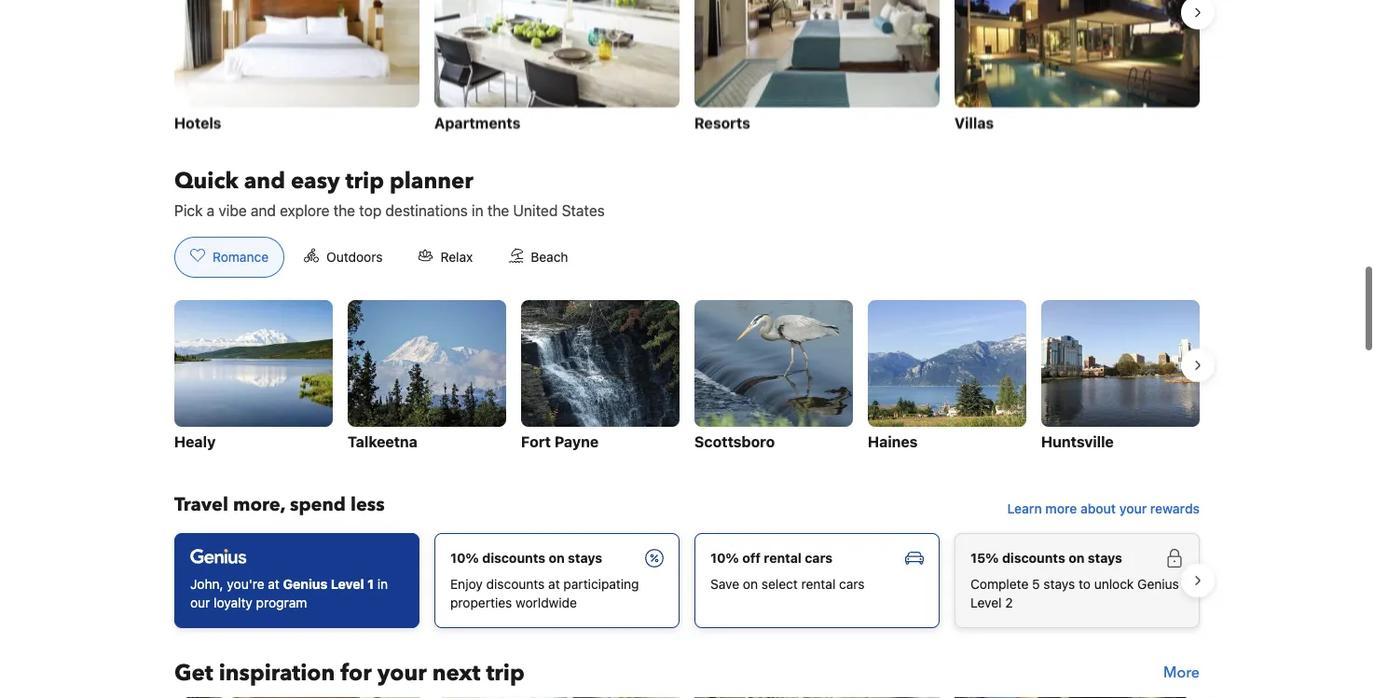 Task type: vqa. For each thing, say whether or not it's contained in the screenshot.
Apartments at the left top of the page
yes



Task type: locate. For each thing, give the bounding box(es) containing it.
your right for at the left bottom of page
[[377, 663, 427, 693]]

destinations
[[385, 207, 468, 225]]

loyalty
[[214, 600, 253, 616]]

0 vertical spatial level
[[331, 582, 364, 597]]

trip up top on the top of page
[[345, 171, 384, 201]]

huntsville link
[[1041, 305, 1200, 460]]

relax
[[440, 254, 473, 270]]

region
[[159, 0, 1215, 149], [159, 298, 1215, 467], [159, 531, 1215, 641]]

get inspiration for your next trip
[[174, 663, 525, 693]]

level
[[331, 582, 364, 597], [970, 600, 1002, 616]]

level down complete on the bottom right of the page
[[970, 600, 1002, 616]]

2 horizontal spatial stays
[[1088, 556, 1122, 571]]

2 region from the top
[[159, 298, 1215, 467]]

easy
[[291, 171, 340, 201]]

relax button
[[402, 242, 489, 283]]

0 horizontal spatial 10%
[[450, 556, 479, 571]]

2 horizontal spatial on
[[1069, 556, 1085, 571]]

learn more about your rewards
[[1007, 506, 1200, 521]]

genius up program
[[283, 582, 328, 597]]

trip right next
[[486, 663, 525, 693]]

discounts inside enjoy discounts at participating properties worldwide
[[486, 582, 545, 597]]

villas link
[[955, 0, 1200, 141]]

less
[[350, 497, 385, 523]]

10% off rental cars
[[710, 556, 833, 571]]

and up vibe in the left of the page
[[244, 171, 285, 201]]

cars
[[805, 556, 833, 571], [839, 582, 865, 597]]

stays right 5
[[1044, 582, 1075, 597]]

2 genius from the left
[[1138, 582, 1179, 597]]

2 at from the left
[[548, 582, 560, 597]]

0 vertical spatial your
[[1119, 506, 1147, 521]]

1 horizontal spatial stays
[[1044, 582, 1075, 597]]

in our loyalty program
[[190, 582, 388, 616]]

haines
[[868, 438, 918, 456]]

stays
[[568, 556, 602, 571], [1088, 556, 1122, 571], [1044, 582, 1075, 597]]

at for you're
[[268, 582, 280, 597]]

1 vertical spatial level
[[970, 600, 1002, 616]]

worldwide
[[516, 600, 577, 616]]

on up enjoy discounts at participating properties worldwide
[[549, 556, 565, 571]]

and right vibe in the left of the page
[[251, 207, 276, 225]]

participating
[[563, 582, 639, 597]]

fort payne link
[[521, 305, 680, 460]]

1 horizontal spatial cars
[[839, 582, 865, 597]]

0 vertical spatial and
[[244, 171, 285, 201]]

vibe
[[219, 207, 247, 225]]

at for discounts
[[548, 582, 560, 597]]

0 vertical spatial trip
[[345, 171, 384, 201]]

1 horizontal spatial level
[[970, 600, 1002, 616]]

2 10% from the left
[[710, 556, 739, 571]]

1 region from the top
[[159, 0, 1215, 149]]

program
[[256, 600, 307, 616]]

stays up unlock
[[1088, 556, 1122, 571]]

and
[[244, 171, 285, 201], [251, 207, 276, 225]]

states
[[562, 207, 605, 225]]

beach button
[[492, 242, 584, 283]]

1 vertical spatial trip
[[486, 663, 525, 693]]

scottsboro
[[695, 438, 775, 456]]

level left 1
[[331, 582, 364, 597]]

payne
[[554, 438, 599, 456]]

more link
[[1164, 663, 1200, 693]]

pick
[[174, 207, 203, 225]]

discounts down 10% discounts on stays
[[486, 582, 545, 597]]

on for stays
[[1069, 556, 1085, 571]]

discounts
[[482, 556, 545, 571], [1002, 556, 1065, 571], [486, 582, 545, 597]]

1 horizontal spatial 10%
[[710, 556, 739, 571]]

tab list
[[159, 242, 599, 284]]

united
[[513, 207, 558, 225]]

0 horizontal spatial stays
[[568, 556, 602, 571]]

trip
[[345, 171, 384, 201], [486, 663, 525, 693]]

1 horizontal spatial your
[[1119, 506, 1147, 521]]

discounts up enjoy discounts at participating properties worldwide
[[482, 556, 545, 571]]

0 vertical spatial region
[[159, 0, 1215, 149]]

stays for 15% discounts on stays
[[1088, 556, 1122, 571]]

in
[[472, 207, 484, 225], [377, 582, 388, 597]]

in right 1
[[377, 582, 388, 597]]

discounts up 5
[[1002, 556, 1065, 571]]

2
[[1005, 600, 1013, 616]]

rental right select
[[801, 582, 836, 597]]

outdoors
[[326, 254, 383, 270]]

huntsville
[[1041, 438, 1114, 456]]

quick and easy trip planner pick a vibe and explore the top destinations in the united states
[[174, 171, 605, 225]]

0 horizontal spatial on
[[549, 556, 565, 571]]

villas
[[955, 119, 994, 137]]

complete
[[970, 582, 1029, 597]]

1 horizontal spatial the
[[487, 207, 509, 225]]

0 horizontal spatial level
[[331, 582, 364, 597]]

more
[[1045, 506, 1077, 521]]

fort
[[521, 438, 551, 456]]

0 horizontal spatial in
[[377, 582, 388, 597]]

1 horizontal spatial genius
[[1138, 582, 1179, 597]]

at up worldwide
[[548, 582, 560, 597]]

10%
[[450, 556, 479, 571], [710, 556, 739, 571]]

genius
[[283, 582, 328, 597], [1138, 582, 1179, 597]]

learn
[[1007, 506, 1042, 521]]

1 horizontal spatial at
[[548, 582, 560, 597]]

more
[[1164, 668, 1200, 688]]

3 region from the top
[[159, 531, 1215, 641]]

15%
[[970, 556, 999, 571]]

10% up save at the right bottom of the page
[[710, 556, 739, 571]]

0 vertical spatial cars
[[805, 556, 833, 571]]

level inside complete 5 stays to unlock genius level 2
[[970, 600, 1002, 616]]

about
[[1080, 506, 1116, 521]]

2 vertical spatial region
[[159, 531, 1215, 641]]

your right about
[[1119, 506, 1147, 521]]

1 vertical spatial your
[[377, 663, 427, 693]]

rental up select
[[764, 556, 802, 571]]

1 vertical spatial region
[[159, 298, 1215, 467]]

quick
[[174, 171, 238, 201]]

your inside learn more about your rewards link
[[1119, 506, 1147, 521]]

on up the to
[[1069, 556, 1085, 571]]

the
[[333, 207, 355, 225], [487, 207, 509, 225]]

complete 5 stays to unlock genius level 2
[[970, 582, 1179, 616]]

at
[[268, 582, 280, 597], [548, 582, 560, 597]]

your
[[1119, 506, 1147, 521], [377, 663, 427, 693]]

off
[[742, 556, 761, 571]]

for
[[340, 663, 372, 693]]

the left united
[[487, 207, 509, 225]]

cars right select
[[839, 582, 865, 597]]

0 horizontal spatial your
[[377, 663, 427, 693]]

1 horizontal spatial in
[[472, 207, 484, 225]]

blue genius logo image
[[190, 554, 247, 569], [190, 554, 247, 569]]

1 at from the left
[[268, 582, 280, 597]]

you're
[[227, 582, 264, 597]]

1 10% from the left
[[450, 556, 479, 571]]

stays up participating
[[568, 556, 602, 571]]

our
[[190, 600, 210, 616]]

0 horizontal spatial genius
[[283, 582, 328, 597]]

0 horizontal spatial trip
[[345, 171, 384, 201]]

1 vertical spatial rental
[[801, 582, 836, 597]]

spend
[[290, 497, 346, 523]]

10% up enjoy
[[450, 556, 479, 571]]

0 horizontal spatial at
[[268, 582, 280, 597]]

0 vertical spatial in
[[472, 207, 484, 225]]

1 horizontal spatial on
[[743, 582, 758, 597]]

the left top on the top of page
[[333, 207, 355, 225]]

at up program
[[268, 582, 280, 597]]

at inside enjoy discounts at participating properties worldwide
[[548, 582, 560, 597]]

on right save at the right bottom of the page
[[743, 582, 758, 597]]

on
[[549, 556, 565, 571], [1069, 556, 1085, 571], [743, 582, 758, 597]]

0 horizontal spatial the
[[333, 207, 355, 225]]

rental
[[764, 556, 802, 571], [801, 582, 836, 597]]

get
[[174, 663, 213, 693]]

cars up save on select rental cars
[[805, 556, 833, 571]]

in up relax
[[472, 207, 484, 225]]

discounts for discounts
[[482, 556, 545, 571]]

1 vertical spatial in
[[377, 582, 388, 597]]

genius right unlock
[[1138, 582, 1179, 597]]



Task type: describe. For each thing, give the bounding box(es) containing it.
enjoy
[[450, 582, 483, 597]]

inspiration
[[219, 663, 335, 693]]

2 the from the left
[[487, 207, 509, 225]]

trip inside quick and easy trip planner pick a vibe and explore the top destinations in the united states
[[345, 171, 384, 201]]

1 vertical spatial and
[[251, 207, 276, 225]]

5
[[1032, 582, 1040, 597]]

save on select rental cars
[[710, 582, 865, 597]]

0 horizontal spatial cars
[[805, 556, 833, 571]]

on for at
[[549, 556, 565, 571]]

hotels link
[[174, 0, 420, 141]]

a
[[207, 207, 215, 225]]

stays for 10% discounts on stays
[[568, 556, 602, 571]]

fort payne
[[521, 438, 599, 456]]

resorts
[[695, 119, 750, 137]]

john, you're at genius level 1
[[190, 582, 374, 597]]

discounts for 5
[[1002, 556, 1065, 571]]

haines link
[[868, 305, 1026, 460]]

1
[[367, 582, 374, 597]]

apartments link
[[434, 0, 680, 141]]

learn more about your rewards link
[[1000, 497, 1207, 531]]

in inside quick and easy trip planner pick a vibe and explore the top destinations in the united states
[[472, 207, 484, 225]]

region containing hotels
[[159, 0, 1215, 149]]

tab list containing romance
[[159, 242, 599, 284]]

next
[[432, 663, 480, 693]]

15% discounts on stays
[[970, 556, 1122, 571]]

1 vertical spatial cars
[[839, 582, 865, 597]]

healy
[[174, 438, 216, 456]]

1 horizontal spatial trip
[[486, 663, 525, 693]]

1 genius from the left
[[283, 582, 328, 597]]

genius inside complete 5 stays to unlock genius level 2
[[1138, 582, 1179, 597]]

travel more, spend less
[[174, 497, 385, 523]]

region containing 10% discounts on stays
[[159, 531, 1215, 641]]

john,
[[190, 582, 223, 597]]

10% for 10% off rental cars
[[710, 556, 739, 571]]

romance
[[213, 254, 269, 270]]

10% for 10% discounts on stays
[[450, 556, 479, 571]]

hotels
[[174, 119, 221, 137]]

in inside in our loyalty program
[[377, 582, 388, 597]]

enjoy discounts at participating properties worldwide
[[450, 582, 639, 616]]

planner
[[390, 171, 473, 201]]

your for rewards
[[1119, 506, 1147, 521]]

unlock
[[1094, 582, 1134, 597]]

resorts link
[[695, 0, 940, 141]]

talkeetna
[[348, 438, 418, 456]]

properties
[[450, 600, 512, 616]]

apartments
[[434, 119, 520, 137]]

beach
[[531, 254, 568, 270]]

outdoors button
[[288, 242, 399, 283]]

more,
[[233, 497, 285, 523]]

romance button
[[174, 242, 284, 283]]

top
[[359, 207, 382, 225]]

healy link
[[174, 305, 333, 460]]

10% discounts on stays
[[450, 556, 602, 571]]

talkeetna link
[[348, 305, 506, 460]]

your for next
[[377, 663, 427, 693]]

rewards
[[1150, 506, 1200, 521]]

scottsboro link
[[695, 305, 853, 460]]

to
[[1079, 582, 1091, 597]]

1 the from the left
[[333, 207, 355, 225]]

region containing healy
[[159, 298, 1215, 467]]

select
[[761, 582, 798, 597]]

0 vertical spatial rental
[[764, 556, 802, 571]]

stays inside complete 5 stays to unlock genius level 2
[[1044, 582, 1075, 597]]

explore
[[280, 207, 330, 225]]

travel
[[174, 497, 228, 523]]

save
[[710, 582, 739, 597]]



